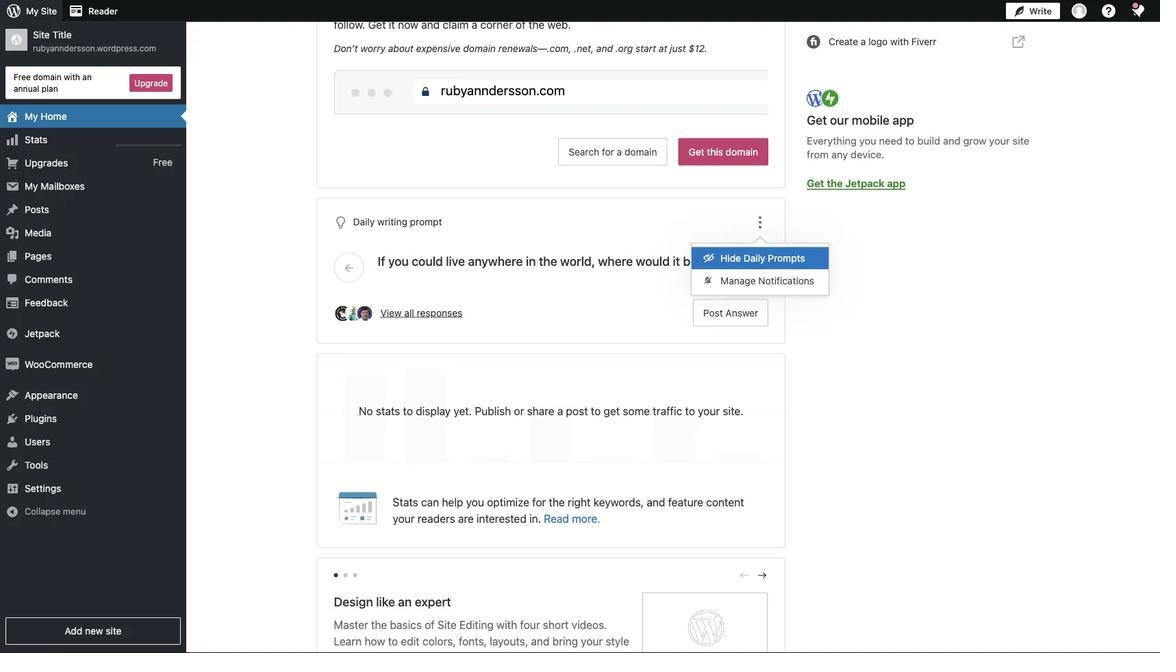 Task type: vqa. For each thing, say whether or not it's contained in the screenshot.
Plugins to the left
yes



Task type: locate. For each thing, give the bounding box(es) containing it.
2 img image from the top
[[5, 357, 19, 371]]

it left now
[[389, 18, 395, 31]]

menu
[[692, 244, 829, 295]]

get down from
[[807, 177, 825, 189]]

you up any device.
[[860, 135, 877, 147]]

domain right this
[[726, 146, 759, 157]]

1 horizontal spatial answered users image
[[356, 305, 374, 322]]

jetpack down any device.
[[846, 177, 885, 189]]

display
[[416, 404, 451, 417]]

an
[[82, 72, 92, 82], [398, 594, 412, 609]]

and left .org
[[597, 42, 613, 54]]

1 vertical spatial site
[[1013, 135, 1030, 147]]

add new site
[[65, 625, 122, 637]]

master
[[334, 618, 368, 631]]

a right search at the top
[[617, 146, 622, 157]]

to down learn
[[334, 651, 344, 653]]

1 vertical spatial it
[[673, 254, 680, 269]]

0 vertical spatial jetpack
[[846, 177, 885, 189]]

0 horizontal spatial stats
[[25, 134, 47, 145]]

domain
[[463, 42, 496, 54], [33, 72, 62, 82], [625, 146, 657, 157], [726, 146, 759, 157]]

site right grow
[[1013, 135, 1030, 147]]

about
[[388, 42, 414, 54]]

just
[[670, 42, 686, 54]]

my up posts
[[25, 180, 38, 192]]

renewals—.com,
[[499, 42, 572, 54]]

post
[[704, 307, 723, 318]]

the down 'address.'
[[529, 18, 545, 31]]

in.
[[530, 512, 541, 525]]

the up read
[[549, 495, 565, 508]]

easy
[[657, 2, 680, 15]]

1 img image from the top
[[5, 327, 19, 340]]

1 horizontal spatial you
[[466, 495, 484, 508]]

stats left can
[[393, 495, 419, 508]]

0 vertical spatial daily
[[353, 216, 375, 227]]

domain right search at the top
[[625, 146, 657, 157]]

post
[[566, 404, 588, 417]]

four
[[520, 618, 540, 631]]

you right if
[[388, 254, 409, 269]]

and inside stats can help you optimize for the right keywords, and feature content your readers are interested in.
[[647, 495, 666, 508]]

1 vertical spatial my
[[25, 110, 38, 122]]

my left home
[[25, 110, 38, 122]]

free down highest hourly views 0 image
[[153, 157, 173, 168]]

with
[[891, 36, 909, 47], [64, 72, 80, 82], [497, 618, 518, 631]]

1 horizontal spatial daily
[[744, 253, 766, 264]]

1 vertical spatial daily
[[744, 253, 766, 264]]

your down videos.
[[581, 635, 603, 648]]

0 vertical spatial free
[[14, 72, 31, 82]]

expert
[[415, 594, 451, 609]]

site
[[41, 6, 57, 16], [33, 29, 50, 40], [438, 618, 457, 631]]

1 vertical spatial you
[[388, 254, 409, 269]]

0 horizontal spatial you
[[388, 254, 409, 269]]

site up colors,
[[438, 618, 457, 631]]

1 vertical spatial stats
[[393, 495, 419, 508]]

and left feature
[[647, 495, 666, 508]]

2 vertical spatial you
[[466, 495, 484, 508]]

the up how
[[371, 618, 387, 631]]

2 vertical spatial site
[[438, 618, 457, 631]]

domain down corner
[[463, 42, 496, 54]]

get inside is a perfect site address. it's available and easy to find and follow. get it now and claim a corner of the web.
[[368, 18, 386, 31]]

answered users image left the view
[[356, 305, 374, 322]]

domain inside 'link'
[[625, 146, 657, 157]]

0 horizontal spatial an
[[82, 72, 92, 82]]

1 vertical spatial img image
[[5, 357, 19, 371]]

posts
[[25, 204, 49, 215]]

site up title
[[41, 6, 57, 16]]

corner
[[481, 18, 513, 31]]

to up "site."
[[388, 635, 398, 648]]

.net,
[[574, 42, 594, 54]]

you inside everything you need to build and grow your site from any device.
[[860, 135, 877, 147]]

and right now
[[422, 18, 440, 31]]

of up don't worry about expensive domain renewals—.com, .net, and .org start at just $12.
[[516, 18, 526, 31]]

free up annual plan
[[14, 72, 31, 82]]

site
[[505, 2, 523, 15], [1013, 135, 1030, 147], [106, 625, 122, 637]]

answered users image
[[334, 305, 352, 322], [356, 305, 374, 322]]

1 vertical spatial of
[[425, 618, 435, 631]]

your inside everything you need to build and grow your site from any device.
[[990, 135, 1011, 147]]

0 vertical spatial for
[[602, 146, 615, 157]]

stats
[[25, 134, 47, 145], [393, 495, 419, 508]]

free inside free domain with an annual plan
[[14, 72, 31, 82]]

2 vertical spatial my
[[25, 180, 38, 192]]

where
[[598, 254, 633, 269]]

read more.
[[544, 512, 601, 525]]

plugins up create a logo with fiverr
[[865, 8, 897, 19]]

1 horizontal spatial plugins
[[865, 8, 897, 19]]

everything
[[807, 135, 857, 147]]

right
[[568, 495, 591, 508]]

content
[[707, 495, 745, 508]]

get this domain button
[[679, 138, 769, 165]]

optimize
[[487, 495, 530, 508]]

for up in.
[[533, 495, 546, 508]]

1 vertical spatial site
[[33, 29, 50, 40]]

the inside stats can help you optimize for the right keywords, and feature content your readers are interested in.
[[549, 495, 565, 508]]

a left logo
[[861, 36, 866, 47]]

get for get this domain
[[689, 146, 705, 157]]

0 horizontal spatial with
[[64, 72, 80, 82]]

0 vertical spatial stats
[[25, 134, 47, 145]]

my site
[[26, 6, 57, 16]]

plugins up users on the left of the page
[[25, 413, 57, 424]]

toggle menu image
[[752, 214, 769, 231]]

get for get our mobile app
[[807, 113, 827, 127]]

free
[[14, 72, 31, 82], [153, 157, 173, 168]]

colors,
[[423, 635, 456, 648]]

1 answered users image from the left
[[334, 305, 352, 322]]

and right build
[[944, 135, 961, 147]]

and down four at left
[[531, 635, 550, 648]]

media link
[[0, 221, 186, 244]]

my for my mailboxes
[[25, 180, 38, 192]]

my for my site
[[26, 6, 39, 16]]

site inside site title rubyanndersson.wordpress.com
[[33, 29, 50, 40]]

site inside everything you need to build and grow your site from any device.
[[1013, 135, 1030, 147]]

1 vertical spatial with
[[64, 72, 80, 82]]

1 vertical spatial plugins
[[25, 413, 57, 424]]

the
[[529, 18, 545, 31], [827, 177, 843, 189], [539, 254, 558, 269], [549, 495, 565, 508], [371, 618, 387, 631]]

1 vertical spatial for
[[533, 495, 546, 508]]

daily
[[353, 216, 375, 227], [744, 253, 766, 264]]

1 horizontal spatial stats
[[393, 495, 419, 508]]

for
[[602, 146, 615, 157], [533, 495, 546, 508]]

for inside 'link'
[[602, 146, 615, 157]]

read
[[544, 512, 569, 525]]

2 vertical spatial site
[[106, 625, 122, 637]]

img image inside jetpack link
[[5, 327, 19, 340]]

with right logo
[[891, 36, 909, 47]]

0 vertical spatial an
[[82, 72, 92, 82]]

the inside is a perfect site address. it's available and easy to find and follow. get it now and claim a corner of the web.
[[529, 18, 545, 31]]

woocommerce
[[25, 358, 93, 370]]

0 vertical spatial you
[[860, 135, 877, 147]]

0 vertical spatial my
[[26, 6, 39, 16]]

0 horizontal spatial it
[[389, 18, 395, 31]]

daily left writing
[[353, 216, 375, 227]]

daily inside button
[[744, 253, 766, 264]]

site title rubyanndersson.wordpress.com
[[33, 29, 156, 53]]

1 horizontal spatial free
[[153, 157, 173, 168]]

need
[[880, 135, 903, 147]]

0 horizontal spatial for
[[533, 495, 546, 508]]

stats down my home
[[25, 134, 47, 145]]

stats link
[[0, 128, 186, 151]]

stats for stats
[[25, 134, 47, 145]]

my
[[26, 6, 39, 16], [25, 110, 38, 122], [25, 180, 38, 192]]

posts link
[[0, 198, 186, 221]]

0 horizontal spatial daily
[[353, 216, 375, 227]]

get
[[368, 18, 386, 31], [807, 113, 827, 127], [689, 146, 705, 157], [807, 177, 825, 189]]

img image for woocommerce
[[5, 357, 19, 371]]

get up worry on the left of the page
[[368, 18, 386, 31]]

tooltip containing hide daily prompts
[[692, 236, 830, 296]]

site up corner
[[505, 2, 523, 15]]

answer
[[726, 307, 759, 318]]

your right grow
[[990, 135, 1011, 147]]

get left "our"
[[807, 113, 827, 127]]

master the basics of site editing with four short videos. learn how to edit colors, fonts, layouts, and bring your style to your site.
[[334, 618, 630, 653]]

site right new
[[106, 625, 122, 637]]

available
[[589, 2, 632, 15]]

mailboxes
[[41, 180, 85, 192]]

publish
[[475, 404, 511, 417]]

get left this
[[689, 146, 705, 157]]

an down rubyanndersson.wordpress.com
[[82, 72, 92, 82]]

with down rubyanndersson.wordpress.com
[[64, 72, 80, 82]]

with inside master the basics of site editing with four short videos. learn how to edit colors, fonts, layouts, and bring your style to your site.
[[497, 618, 518, 631]]

readers
[[418, 512, 455, 525]]

create a logo with fiverr link
[[807, 28, 1041, 56]]

2 answered users image from the left
[[356, 305, 374, 322]]

1 horizontal spatial an
[[398, 594, 412, 609]]

like
[[376, 594, 395, 609]]

2 vertical spatial with
[[497, 618, 518, 631]]

and inside master the basics of site editing with four short videos. learn how to edit colors, fonts, layouts, and bring your style to your site.
[[531, 635, 550, 648]]

0 vertical spatial of
[[516, 18, 526, 31]]

2 horizontal spatial site
[[1013, 135, 1030, 147]]

0 vertical spatial plugins
[[865, 8, 897, 19]]

0 horizontal spatial free
[[14, 72, 31, 82]]

could
[[412, 254, 443, 269]]

how
[[365, 635, 385, 648]]

tools
[[25, 459, 48, 470]]

stats inside stats can help you optimize for the right keywords, and feature content your readers are interested in.
[[393, 495, 419, 508]]

2 horizontal spatial with
[[891, 36, 909, 47]]

jetpack down feedback
[[25, 328, 60, 339]]

wordpress and jetpack app image
[[807, 88, 841, 108]]

with up layouts,
[[497, 618, 518, 631]]

at
[[659, 42, 668, 54]]

you up are
[[466, 495, 484, 508]]

more.
[[572, 512, 601, 525]]

and
[[635, 2, 654, 15], [717, 2, 736, 15], [422, 18, 440, 31], [597, 42, 613, 54], [944, 135, 961, 147], [647, 495, 666, 508], [531, 635, 550, 648]]

to left the find
[[682, 2, 692, 15]]

get inside button
[[689, 146, 705, 157]]

tools link
[[0, 453, 186, 477]]

1 horizontal spatial with
[[497, 618, 518, 631]]

0 horizontal spatial of
[[425, 618, 435, 631]]

an right like
[[398, 594, 412, 609]]

to left build
[[906, 135, 915, 147]]

0 horizontal spatial answered users image
[[334, 305, 352, 322]]

traffic to your site.
[[653, 404, 744, 417]]

1 vertical spatial free
[[153, 157, 173, 168]]

1 horizontal spatial it
[[673, 254, 680, 269]]

1 horizontal spatial site
[[505, 2, 523, 15]]

help image
[[1101, 3, 1118, 19]]

2 horizontal spatial you
[[860, 135, 877, 147]]

collapse menu link
[[0, 500, 186, 522]]

answered users image down 'show previous prompt' image
[[334, 305, 352, 322]]

editing
[[460, 618, 494, 631]]

it left be?
[[673, 254, 680, 269]]

a left post
[[558, 404, 563, 417]]

0 horizontal spatial plugins
[[25, 413, 57, 424]]

site inside master the basics of site editing with four short videos. learn how to edit colors, fonts, layouts, and bring your style to your site.
[[438, 618, 457, 631]]

img image
[[5, 327, 19, 340], [5, 357, 19, 371]]

0 vertical spatial img image
[[5, 327, 19, 340]]

for right search at the top
[[602, 146, 615, 157]]

the right in
[[539, 254, 558, 269]]

your down learn
[[347, 651, 369, 653]]

from
[[807, 148, 829, 160]]

1 vertical spatial an
[[398, 594, 412, 609]]

1 horizontal spatial jetpack
[[846, 177, 885, 189]]

of up colors,
[[425, 618, 435, 631]]

create a logo with fiverr
[[829, 36, 937, 47]]

feedback link
[[0, 291, 186, 314]]

world,
[[561, 254, 595, 269]]

keywords,
[[594, 495, 644, 508]]

claim
[[443, 18, 469, 31]]

tooltip
[[692, 236, 830, 296]]

img image inside "woocommerce" link
[[5, 357, 19, 371]]

daily up manage notifications "link"
[[744, 253, 766, 264]]

domain up annual plan
[[33, 72, 62, 82]]

0 horizontal spatial jetpack
[[25, 328, 60, 339]]

to inside is a perfect site address. it's available and easy to find and follow. get it now and claim a corner of the web.
[[682, 2, 692, 15]]

my home
[[25, 110, 67, 122]]

learn
[[334, 635, 362, 648]]

answered users image
[[345, 305, 363, 322]]

0 vertical spatial it
[[389, 18, 395, 31]]

my left "reader" link
[[26, 6, 39, 16]]

1 horizontal spatial of
[[516, 18, 526, 31]]

manage your notifications image
[[1131, 3, 1147, 19]]

a inside 'link'
[[617, 146, 622, 157]]

your left readers
[[393, 512, 415, 525]]

collapse
[[25, 506, 61, 516]]

site left title
[[33, 29, 50, 40]]

1 horizontal spatial for
[[602, 146, 615, 157]]

0 vertical spatial site
[[505, 2, 523, 15]]



Task type: describe. For each thing, give the bounding box(es) containing it.
videos.
[[572, 618, 608, 631]]

to left get at bottom
[[591, 404, 601, 417]]

highest hourly views 0 image
[[116, 137, 181, 146]]

hide daily prompts button
[[692, 247, 829, 269]]

img image for jetpack
[[5, 327, 19, 340]]

appearance
[[25, 389, 78, 401]]

would
[[636, 254, 670, 269]]

comments link
[[0, 268, 186, 291]]

add new site link
[[5, 617, 181, 645]]

it inside is a perfect site address. it's available and easy to find and follow. get it now and claim a corner of the web.
[[389, 18, 395, 31]]

is
[[447, 2, 455, 15]]

my for my home
[[25, 110, 38, 122]]

grow
[[964, 135, 987, 147]]

home
[[41, 110, 67, 122]]

logo
[[869, 36, 888, 47]]

be?
[[683, 254, 704, 269]]

you for could
[[388, 254, 409, 269]]

rubyanndersson.wordpress.com
[[33, 43, 156, 53]]

1 vertical spatial jetpack
[[25, 328, 60, 339]]

site inside is a perfect site address. it's available and easy to find and follow. get it now and claim a corner of the web.
[[505, 2, 523, 15]]

my mailboxes
[[25, 180, 85, 192]]

start
[[636, 42, 657, 54]]

my profile image
[[1072, 3, 1087, 19]]

the inside master the basics of site editing with four short videos. learn how to edit colors, fonts, layouts, and bring your style to your site.
[[371, 618, 387, 631]]

free for free domain with an annual plan
[[14, 72, 31, 82]]

a right claim at the top
[[472, 18, 478, 31]]

hide daily prompts
[[721, 253, 806, 264]]

style
[[606, 635, 630, 648]]

show previous prompt image
[[343, 261, 355, 274]]

free for free
[[153, 157, 173, 168]]

manage notifications
[[721, 275, 815, 286]]

follow.
[[334, 18, 366, 31]]

woocommerce link
[[0, 353, 186, 376]]

with inside free domain with an annual plan
[[64, 72, 80, 82]]

stats for stats can help you optimize for the right keywords, and feature content your readers are interested in.
[[393, 495, 419, 508]]

an inside free domain with an annual plan
[[82, 72, 92, 82]]

all
[[405, 307, 414, 318]]

you for need
[[860, 135, 877, 147]]

upgrade
[[134, 78, 168, 88]]

users link
[[0, 430, 186, 453]]

domain inside button
[[726, 146, 759, 157]]

hide
[[721, 253, 741, 264]]

get
[[604, 404, 620, 417]]

pages link
[[0, 244, 186, 268]]

and left easy
[[635, 2, 654, 15]]

if you could live anywhere in the world, where would it be?
[[378, 254, 704, 269]]

layouts,
[[490, 635, 528, 648]]

a right the is
[[457, 2, 463, 15]]

perfect
[[466, 2, 502, 15]]

new
[[85, 625, 103, 637]]

show next prompt image
[[748, 261, 760, 274]]

any device.
[[832, 148, 885, 160]]

can
[[421, 495, 439, 508]]

everything you need to build and grow your site from any device.
[[807, 135, 1030, 160]]

and right the find
[[717, 2, 736, 15]]

next image
[[757, 569, 769, 581]]

for inside stats can help you optimize for the right keywords, and feature content your readers are interested in.
[[533, 495, 546, 508]]

explore plugins
[[829, 8, 897, 19]]

view all responses
[[381, 307, 463, 318]]

mobile app
[[852, 113, 915, 127]]

previous image
[[739, 569, 751, 581]]

free domain with an annual plan
[[14, 72, 92, 93]]

write
[[1030, 6, 1053, 16]]

settings
[[25, 482, 61, 494]]

are
[[458, 512, 474, 525]]

reader
[[88, 6, 118, 16]]

manage notifications link
[[692, 269, 829, 292]]

get the jetpack app link
[[807, 174, 906, 191]]

jetpack link
[[0, 322, 186, 345]]

daily writing prompt
[[353, 216, 442, 227]]

interested
[[477, 512, 527, 525]]

post answer link
[[693, 299, 769, 327]]

get our mobile app
[[807, 113, 915, 127]]

to inside everything you need to build and grow your site from any device.
[[906, 135, 915, 147]]

in
[[526, 254, 536, 269]]

prompt
[[410, 216, 442, 227]]

$12.
[[689, 42, 708, 54]]

reader link
[[62, 0, 123, 22]]

worry
[[361, 42, 386, 54]]

0 vertical spatial with
[[891, 36, 909, 47]]

media
[[25, 227, 52, 238]]

get the jetpack app
[[807, 177, 906, 189]]

get this domain
[[689, 146, 759, 157]]

of inside is a perfect site address. it's available and easy to find and follow. get it now and claim a corner of the web.
[[516, 18, 526, 31]]

you inside stats can help you optimize for the right keywords, and feature content your readers are interested in.
[[466, 495, 484, 508]]

upgrades
[[25, 157, 68, 168]]

stats
[[376, 404, 400, 417]]

expensive
[[416, 42, 461, 54]]

0 horizontal spatial site
[[106, 625, 122, 637]]

pages
[[25, 250, 52, 261]]

address.
[[526, 2, 568, 15]]

pager controls element
[[334, 569, 769, 581]]

it's
[[571, 2, 586, 15]]

don't
[[334, 42, 358, 54]]

this
[[707, 146, 724, 157]]

to right stats
[[403, 404, 413, 417]]

web.
[[548, 18, 571, 31]]

short
[[543, 618, 569, 631]]

create
[[829, 36, 859, 47]]

get for get the jetpack app
[[807, 177, 825, 189]]

anywhere
[[468, 254, 523, 269]]

of inside master the basics of site editing with four short videos. learn how to edit colors, fonts, layouts, and bring your style to your site.
[[425, 618, 435, 631]]

domain inside free domain with an annual plan
[[33, 72, 62, 82]]

my site link
[[0, 0, 62, 22]]

plugins link
[[0, 407, 186, 430]]

the down from
[[827, 177, 843, 189]]

feedback
[[25, 297, 68, 308]]

write link
[[1007, 0, 1061, 22]]

feature
[[668, 495, 704, 508]]

your inside stats can help you optimize for the right keywords, and feature content your readers are interested in.
[[393, 512, 415, 525]]

menu containing hide daily prompts
[[692, 244, 829, 295]]

responses
[[417, 307, 463, 318]]

and inside everything you need to build and grow your site from any device.
[[944, 135, 961, 147]]

prompts
[[768, 253, 806, 264]]

appearance link
[[0, 383, 186, 407]]

fiverr
[[912, 36, 937, 47]]

0 vertical spatial site
[[41, 6, 57, 16]]

build
[[918, 135, 941, 147]]



